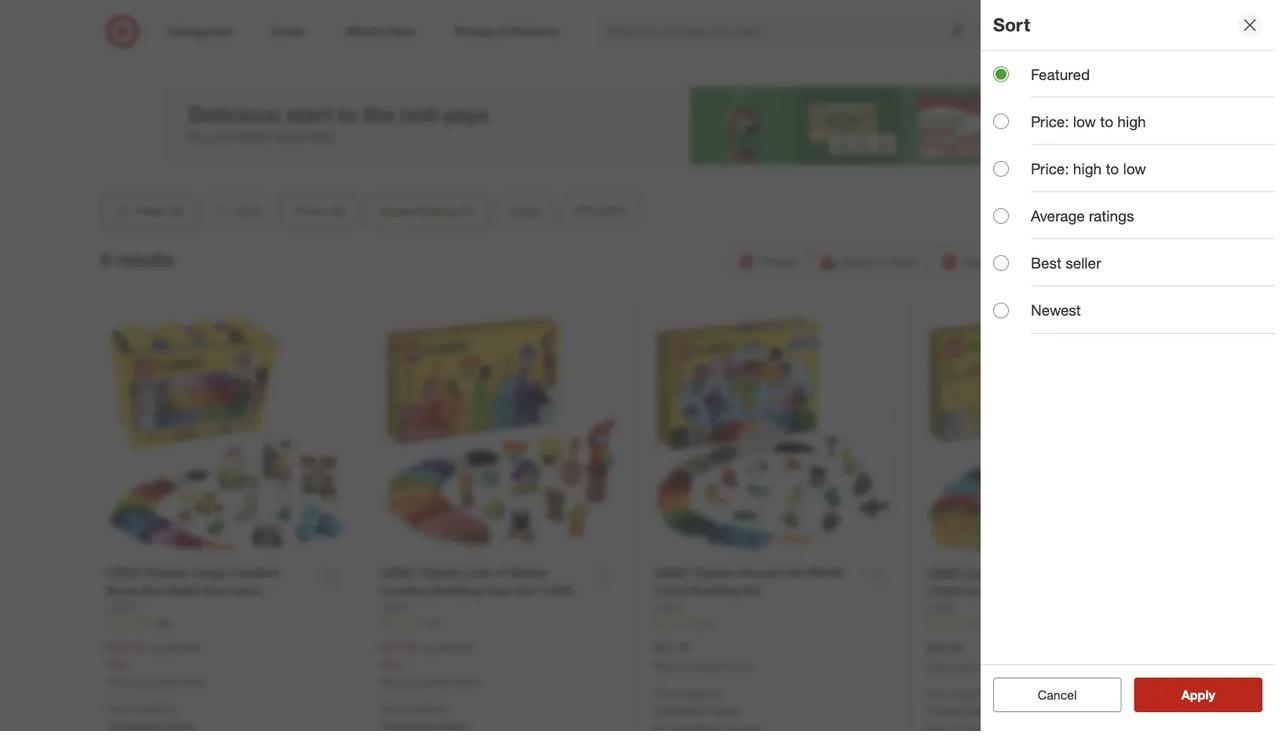 Task type: locate. For each thing, give the bounding box(es) containing it.
to up price: high to low
[[1101, 112, 1114, 130]]

shipping
[[678, 686, 720, 700], [951, 687, 993, 701], [131, 702, 173, 716], [405, 702, 447, 716]]

0 vertical spatial build
[[1012, 566, 1042, 581]]

build up the toys,
[[168, 583, 198, 598]]

free shipping * down $32.49 reg $34.99 sale when purchased online
[[106, 702, 177, 716]]

deals
[[509, 203, 540, 219]]

None radio
[[994, 161, 1009, 177], [994, 208, 1009, 224], [994, 303, 1009, 318], [994, 161, 1009, 177], [994, 208, 1009, 224], [994, 303, 1009, 318]]

purchased inside $32.49 reg $34.99 sale when purchased online
[[134, 676, 178, 688]]

lego link up $47.99
[[380, 600, 409, 616]]

1 vertical spatial low
[[1124, 160, 1146, 178]]

sale down $32.49
[[106, 657, 128, 671]]

1 reg from the left
[[147, 641, 163, 655]]

0 horizontal spatial exclusions apply. link
[[657, 702, 742, 716]]

fpo/apo
[[573, 203, 628, 219]]

0 horizontal spatial reg
[[147, 641, 163, 655]]

price:
[[1031, 112, 1069, 130], [1031, 160, 1069, 178]]

free for lego classic build together 11020 creative building set
[[926, 687, 948, 701]]

shipping down $64.99 when purchased online
[[951, 687, 993, 701]]

purchased down '$64.99'
[[953, 661, 998, 673]]

online inside $37.49 when purchased online
[[728, 660, 753, 672]]

build left together
[[1012, 566, 1042, 581]]

lego link down 11015
[[653, 600, 683, 616]]

shop in store button
[[813, 244, 928, 279]]

pickup
[[759, 254, 797, 269]]

kit down around
[[744, 583, 760, 598]]

1 horizontal spatial exclusions
[[930, 703, 983, 717]]

1 vertical spatial price:
[[1031, 160, 1069, 178]]

set down bricks
[[515, 583, 535, 598]]

1 horizontal spatial apply.
[[986, 703, 1015, 717]]

1 horizontal spatial sale
[[380, 657, 401, 671]]

1 free shipping * from the left
[[106, 702, 177, 716]]

sale inside $47.99 reg $59.99 sale when purchased online
[[380, 657, 401, 671]]

1 horizontal spatial free shipping *
[[380, 702, 450, 716]]

exclusions apply. link for $37.49
[[657, 702, 742, 716]]

building inside lego classic large creative brick box build your own creative toys, kids building kit 10698
[[223, 601, 272, 616]]

reg inside $47.99 reg $59.99 sale when purchased online
[[420, 641, 436, 655]]

* for your
[[173, 702, 177, 716]]

2 price: from the top
[[1031, 160, 1069, 178]]

2 sale from the left
[[380, 657, 401, 671]]

free down $32.49 reg $34.99 sale when purchased online
[[106, 702, 128, 716]]

sponsored
[[1063, 166, 1109, 177]]

free shipping * for $32.49
[[106, 702, 177, 716]]

building for around
[[691, 583, 740, 598]]

free shipping * down $47.99 reg $59.99 sale when purchased online
[[380, 702, 450, 716]]

guest rating (1)
[[379, 203, 475, 219]]

exclusions apply. link
[[657, 702, 742, 716], [930, 703, 1015, 717]]

classic inside 'lego classic build together 11020 creative building set'
[[965, 566, 1008, 581]]

purchased down $59.99
[[407, 676, 452, 688]]

1 vertical spatial to
[[1106, 160, 1119, 178]]

free down '$64.99'
[[926, 687, 948, 701]]

brand
[[598, 48, 632, 63]]

building down lots
[[433, 583, 482, 598]]

11030
[[539, 583, 574, 598]]

high
[[1118, 112, 1146, 130], [1074, 160, 1102, 178]]

best
[[1031, 254, 1062, 272]]

price: for price: low to high
[[1031, 112, 1069, 130]]

sort inside dialog
[[994, 14, 1030, 36]]

online down $34.99
[[181, 676, 206, 688]]

classic up 11 on the bottom of page
[[965, 566, 1008, 581]]

37 link
[[653, 616, 895, 629]]

creative
[[230, 565, 280, 580], [380, 583, 429, 598], [965, 584, 1015, 599], [106, 601, 156, 616]]

creative up 25
[[380, 583, 429, 598]]

online up "cancel" button
[[1001, 661, 1026, 673]]

lots
[[465, 565, 491, 580]]

* down $47.99 reg $59.99 sale when purchased online
[[447, 702, 450, 716]]

* down $64.99 when purchased online
[[993, 687, 997, 701]]

of
[[495, 565, 507, 580]]

free
[[653, 686, 675, 700], [926, 687, 948, 701], [106, 702, 128, 716], [380, 702, 402, 716]]

1 horizontal spatial sort
[[994, 14, 1030, 36]]

* down $37.49 when purchased online
[[720, 686, 724, 700]]

sale for $32.49
[[106, 657, 128, 671]]

2 reg from the left
[[420, 641, 436, 655]]

exclusions for $64.99
[[930, 703, 983, 717]]

online down 37 link
[[728, 660, 753, 672]]

reg
[[147, 641, 163, 655], [420, 641, 436, 655]]

when down $47.99
[[380, 676, 404, 688]]

0 vertical spatial low
[[1074, 112, 1096, 130]]

low
[[1074, 112, 1096, 130], [1124, 160, 1146, 178]]

apply.
[[713, 702, 742, 716], [986, 703, 1015, 717]]

1 horizontal spatial kit
[[744, 583, 760, 598]]

0 horizontal spatial apply.
[[713, 702, 742, 716]]

exclusions apply. link down $37.49 when purchased online
[[657, 702, 742, 716]]

1 vertical spatial build
[[168, 583, 198, 598]]

seller
[[1066, 254, 1102, 272]]

price: up 'average'
[[1031, 160, 1069, 178]]

classic inside the lego classic lots of bricks creative building toys set 11030
[[418, 565, 462, 580]]

shipping down $32.49 reg $34.99 sale when purchased online
[[131, 702, 173, 716]]

low up price: high to low
[[1074, 112, 1096, 130]]

lego inside lego classic large creative brick box build your own creative toys, kids building kit 10698
[[106, 565, 141, 580]]

price: down 'featured'
[[1031, 112, 1069, 130]]

reg for $47.99
[[420, 641, 436, 655]]

building up 11 link
[[1018, 584, 1067, 599]]

advertisement region
[[167, 86, 1109, 165]]

0 vertical spatial price:
[[1031, 112, 1069, 130]]

classic inside lego classic large creative brick box build your own creative toys, kids building kit 10698
[[145, 565, 189, 580]]

reg down the 398
[[147, 641, 163, 655]]

lego
[[563, 12, 627, 40], [716, 48, 749, 63], [106, 565, 141, 580], [380, 565, 415, 580], [653, 565, 688, 580], [926, 566, 961, 581], [106, 601, 136, 614], [380, 601, 409, 614], [653, 601, 683, 614], [926, 601, 956, 615]]

11020
[[926, 584, 961, 599]]

online inside $64.99 when purchased online
[[1001, 661, 1026, 673]]

0 horizontal spatial free shipping *
[[106, 702, 177, 716]]

purchased down $34.99
[[134, 676, 178, 688]]

0 horizontal spatial sort
[[238, 203, 262, 219]]

classic for lego classic large creative brick box build your own creative toys, kids building kit 10698
[[145, 565, 189, 580]]

building down own
[[223, 601, 272, 616]]

apply. for $64.99
[[986, 703, 1015, 717]]

when down '$64.99'
[[926, 661, 951, 673]]

$64.99 when purchased online
[[926, 640, 1026, 673]]

0 horizontal spatial set
[[515, 583, 535, 598]]

1 vertical spatial kit
[[275, 601, 292, 616]]

price (2)
[[295, 203, 345, 219]]

0 horizontal spatial exclusions
[[657, 702, 709, 716]]

when inside $64.99 when purchased online
[[926, 661, 951, 673]]

sale inside $32.49 reg $34.99 sale when purchased online
[[106, 657, 128, 671]]

building up 37
[[691, 583, 740, 598]]

purchased inside $37.49 when purchased online
[[680, 660, 725, 672]]

classic for lego classic build together 11020 creative building set
[[965, 566, 1008, 581]]

free shipping *
[[106, 702, 177, 716], [380, 702, 450, 716]]

fpo/apo button
[[560, 194, 642, 229]]

creative up the 10698
[[106, 601, 156, 616]]

apply. down $37.49 when purchased online
[[713, 702, 742, 716]]

reg inside $32.49 reg $34.99 sale when purchased online
[[147, 641, 163, 655]]

classic up experiences
[[633, 12, 712, 40]]

build
[[1012, 566, 1042, 581], [168, 583, 198, 598]]

online down $59.99
[[454, 676, 480, 688]]

lego classic lots of bricks creative building toys set 11030 image
[[380, 313, 622, 555], [380, 313, 622, 555]]

sale for $47.99
[[380, 657, 401, 671]]

when down "$37.49"
[[653, 660, 678, 672]]

shipping down $37.49 when purchased online
[[678, 686, 720, 700]]

exclusions apply. link down $64.99 when purchased online
[[930, 703, 1015, 717]]

lego classic large creative brick box build your own creative toys, kids building kit 10698 image
[[106, 313, 348, 555], [106, 313, 348, 555]]

filter (3) button
[[101, 194, 196, 229]]

1 horizontal spatial build
[[1012, 566, 1042, 581]]

free down "$37.49"
[[653, 686, 675, 700]]

creative up 11 on the bottom of page
[[965, 584, 1015, 599]]

exclusions down $37.49 when purchased online
[[657, 702, 709, 716]]

online inside $32.49 reg $34.99 sale when purchased online
[[181, 676, 206, 688]]

classic
[[633, 12, 712, 40], [753, 48, 794, 63], [145, 565, 189, 580], [418, 565, 462, 580], [691, 565, 735, 580], [965, 566, 1008, 581]]

kit
[[744, 583, 760, 598], [275, 601, 292, 616]]

free down $47.99 reg $59.99 sale when purchased online
[[380, 702, 402, 716]]

when down $32.49
[[106, 676, 131, 688]]

lego link for lego classic lots of bricks creative building toys set 11030
[[380, 600, 409, 616]]

0 horizontal spatial sale
[[106, 657, 128, 671]]

building for lots
[[433, 583, 482, 598]]

ratings
[[1089, 207, 1135, 225]]

1 horizontal spatial set
[[1070, 584, 1090, 599]]

classic left around
[[691, 565, 735, 580]]

5
[[101, 249, 111, 271]]

purchased
[[680, 660, 725, 672], [953, 661, 998, 673], [134, 676, 178, 688], [407, 676, 452, 688]]

exclusions down $64.99 when purchased online
[[930, 703, 983, 717]]

filter (3)
[[135, 203, 183, 219]]

when
[[653, 660, 678, 672], [926, 661, 951, 673], [106, 676, 131, 688], [380, 676, 404, 688]]

set
[[515, 583, 535, 598], [1070, 584, 1090, 599]]

lego classic build together 11020 creative building set image
[[926, 313, 1169, 556], [926, 313, 1169, 556]]

lego classic around the world 11015 building kit image
[[653, 313, 895, 555], [653, 313, 895, 555]]

shipping for lego classic lots of bricks creative building toys set 11030
[[405, 702, 447, 716]]

best seller
[[1031, 254, 1102, 272]]

None radio
[[994, 66, 1009, 82], [994, 114, 1009, 129], [994, 255, 1009, 271], [994, 66, 1009, 82], [994, 114, 1009, 129], [994, 255, 1009, 271]]

sale down $47.99
[[380, 657, 401, 671]]

(5)
[[797, 48, 811, 63]]

(3)
[[169, 203, 183, 219]]

classic left lots
[[418, 565, 462, 580]]

exclusions
[[657, 702, 709, 716], [930, 703, 983, 717]]

0 horizontal spatial high
[[1074, 160, 1102, 178]]

bricks
[[510, 565, 548, 580]]

large
[[192, 565, 226, 580]]

apply. down $64.99 when purchased online
[[986, 703, 1015, 717]]

building inside 'lego classic build together 11020 creative building set'
[[1018, 584, 1067, 599]]

* down $32.49 reg $34.99 sale when purchased online
[[173, 702, 177, 716]]

0 horizontal spatial free shipping * * exclusions apply.
[[653, 686, 742, 716]]

classic left (5) on the top of the page
[[753, 48, 794, 63]]

2 free shipping * from the left
[[380, 702, 450, 716]]

purchased inside $64.99 when purchased online
[[953, 661, 998, 673]]

0 vertical spatial high
[[1118, 112, 1146, 130]]

1 price: from the top
[[1031, 112, 1069, 130]]

purchased down "$37.49"
[[680, 660, 725, 672]]

1 horizontal spatial free shipping * * exclusions apply.
[[926, 687, 1015, 717]]

classic up box
[[145, 565, 189, 580]]

0 horizontal spatial kit
[[275, 601, 292, 616]]

1 horizontal spatial reg
[[420, 641, 436, 655]]

1 horizontal spatial exclusions apply. link
[[930, 703, 1015, 717]]

free shipping * for $47.99
[[380, 702, 450, 716]]

sort
[[994, 14, 1030, 36], [238, 203, 262, 219]]

free shipping * * exclusions apply. down $37.49 when purchased online
[[653, 686, 742, 716]]

day
[[999, 254, 1021, 269]]

lego link down brick on the bottom left
[[106, 600, 136, 616]]

0 vertical spatial kit
[[744, 583, 760, 598]]

* down "$37.49"
[[653, 702, 657, 716]]

to up ratings
[[1106, 160, 1119, 178]]

low right sponsored
[[1124, 160, 1146, 178]]

to
[[1101, 112, 1114, 130], [1106, 160, 1119, 178]]

world
[[808, 565, 843, 580]]

classic inside lego classic around the world 11015 building kit
[[691, 565, 735, 580]]

online inside $47.99 reg $59.99 sale when purchased online
[[454, 676, 480, 688]]

shipping down $47.99 reg $59.99 sale when purchased online
[[405, 702, 447, 716]]

free shipping * * exclusions apply. down $64.99 when purchased online
[[926, 687, 1015, 717]]

building
[[433, 583, 482, 598], [691, 583, 740, 598], [1018, 584, 1067, 599], [223, 601, 272, 616]]

lego classic large creative brick box build your own creative toys, kids building kit 10698
[[106, 565, 292, 634]]

0 vertical spatial sort
[[994, 14, 1030, 36]]

1 horizontal spatial high
[[1118, 112, 1146, 130]]

1 vertical spatial sort
[[238, 203, 262, 219]]

shipping for lego classic around the world 11015 building kit
[[678, 686, 720, 700]]

1 sale from the left
[[106, 657, 128, 671]]

$37.49
[[653, 640, 691, 655]]

sale
[[106, 657, 128, 671], [380, 657, 401, 671]]

lego inside lego classic around the world 11015 building kit
[[653, 565, 688, 580]]

high up price: high to low
[[1118, 112, 1146, 130]]

0 vertical spatial to
[[1101, 112, 1114, 130]]

building inside lego classic around the world 11015 building kit
[[691, 583, 740, 598]]

reg down 25
[[420, 641, 436, 655]]

purchased inside $47.99 reg $59.99 sale when purchased online
[[407, 676, 452, 688]]

lego link down 11020
[[926, 601, 956, 616]]

set down together
[[1070, 584, 1090, 599]]

building inside the lego classic lots of bricks creative building toys set 11030
[[433, 583, 482, 598]]

rating
[[418, 203, 457, 219]]

store
[[889, 254, 917, 269]]

kit right kids
[[275, 601, 292, 616]]

high down price: low to high
[[1074, 160, 1102, 178]]

0 horizontal spatial build
[[168, 583, 198, 598]]

cancel button
[[994, 678, 1122, 712]]



Task type: vqa. For each thing, say whether or not it's contained in the screenshot.
the leftmost the Get
no



Task type: describe. For each thing, give the bounding box(es) containing it.
* down '$64.99'
[[926, 703, 930, 717]]

set inside 'lego classic build together 11020 creative building set'
[[1070, 584, 1090, 599]]

$47.99 reg $59.99 sale when purchased online
[[380, 640, 480, 688]]

(2)
[[330, 203, 345, 219]]

1 horizontal spatial low
[[1124, 160, 1146, 178]]

your
[[202, 583, 229, 598]]

experiences
[[635, 48, 705, 63]]

cancel
[[1038, 687, 1077, 703]]

build inside 'lego classic build together 11020 creative building set'
[[1012, 566, 1042, 581]]

building for build
[[1018, 584, 1067, 599]]

creative inside 'lego classic build together 11020 creative building set'
[[965, 584, 1015, 599]]

build inside lego classic large creative brick box build your own creative toys, kids building kit 10698
[[168, 583, 198, 598]]

when inside $37.49 when purchased online
[[653, 660, 678, 672]]

reg for $32.49
[[147, 641, 163, 655]]

classic for lego classic around the world 11015 building kit
[[691, 565, 735, 580]]

0 horizontal spatial low
[[1074, 112, 1096, 130]]

delivery
[[1024, 254, 1069, 269]]

lego inside the lego classic lots of bricks creative building toys set 11030
[[380, 565, 415, 580]]

classic for lego classic lots of bricks creative building toys set 11030
[[418, 565, 462, 580]]

price: high to low
[[1031, 160, 1146, 178]]

shipping for lego classic build together 11020 creative building set
[[951, 687, 993, 701]]

37
[[702, 616, 712, 628]]

lego inside 'lego classic build together 11020 creative building set'
[[926, 566, 961, 581]]

$64.99
[[926, 640, 964, 656]]

1 vertical spatial high
[[1074, 160, 1102, 178]]

lego classic lots of bricks creative building toys set 11030 link
[[380, 564, 585, 600]]

results
[[116, 249, 174, 271]]

guest
[[379, 203, 414, 219]]

price: for price: high to low
[[1031, 160, 1069, 178]]

to for low
[[1106, 160, 1119, 178]]

sort dialog
[[981, 0, 1276, 731]]

(1)
[[460, 203, 475, 219]]

25
[[428, 616, 439, 628]]

average ratings
[[1031, 207, 1135, 225]]

* for toys
[[447, 702, 450, 716]]

free shipping * * exclusions apply. for $64.99
[[926, 687, 1015, 717]]

11 link
[[926, 616, 1169, 630]]

lego classic
[[563, 12, 712, 40]]

same day delivery
[[963, 254, 1069, 269]]

own
[[232, 583, 260, 598]]

$34.99
[[166, 641, 199, 655]]

pickup button
[[730, 244, 807, 279]]

apply
[[1182, 687, 1216, 703]]

lego classic around the world 11015 building kit link
[[653, 564, 858, 600]]

lego link for lego classic large creative brick box build your own creative toys, kids building kit 10698
[[106, 600, 136, 616]]

lego link for lego classic around the world 11015 building kit
[[653, 600, 683, 616]]

deals button
[[495, 194, 554, 229]]

same
[[963, 254, 996, 269]]

apply button
[[1135, 678, 1263, 712]]

* for kit
[[720, 686, 724, 700]]

creative inside the lego classic lots of bricks creative building toys set 11030
[[380, 583, 429, 598]]

filter
[[135, 203, 165, 219]]

11015
[[653, 583, 688, 598]]

kit inside lego classic large creative brick box build your own creative toys, kids building kit 10698
[[275, 601, 292, 616]]

featured
[[1031, 65, 1090, 83]]

brand experiences link
[[598, 48, 705, 63]]

search button
[[969, 14, 1007, 52]]

lego link for lego classic build together 11020 creative building set
[[926, 601, 956, 616]]

$32.49 reg $34.99 sale when purchased online
[[106, 640, 206, 688]]

lego classic build together 11020 creative building set link
[[926, 565, 1132, 601]]

when inside $32.49 reg $34.99 sale when purchased online
[[106, 676, 131, 688]]

lego classic around the world 11015 building kit
[[653, 565, 843, 598]]

* for set
[[993, 687, 997, 701]]

exclusions for $37.49
[[657, 702, 709, 716]]

price
[[295, 203, 327, 219]]

398 link
[[106, 616, 348, 629]]

kit inside lego classic around the world 11015 building kit
[[744, 583, 760, 598]]

apply. for $37.49
[[713, 702, 742, 716]]

free for lego classic around the world 11015 building kit
[[653, 686, 675, 700]]

/
[[708, 48, 712, 63]]

25 link
[[380, 616, 622, 629]]

average
[[1031, 207, 1085, 225]]

$32.49
[[106, 640, 144, 655]]

$59.99
[[440, 641, 472, 655]]

free shipping * * exclusions apply. for $37.49
[[653, 686, 742, 716]]

free for lego classic large creative brick box build your own creative toys, kids building kit 10698
[[106, 702, 128, 716]]

search
[[969, 25, 1007, 41]]

toys
[[485, 583, 512, 598]]

price: low to high
[[1031, 112, 1146, 130]]

brick
[[106, 583, 138, 598]]

to for high
[[1101, 112, 1114, 130]]

creative up own
[[230, 565, 280, 580]]

What can we help you find? suggestions appear below search field
[[598, 14, 980, 49]]

$47.99
[[380, 640, 417, 655]]

when inside $47.99 reg $59.99 sale when purchased online
[[380, 676, 404, 688]]

shop
[[843, 254, 872, 269]]

$37.49 when purchased online
[[653, 640, 753, 672]]

box
[[141, 583, 164, 598]]

sort inside button
[[238, 203, 262, 219]]

same day delivery button
[[934, 244, 1080, 279]]

lego classic lots of bricks creative building toys set 11030
[[380, 565, 574, 598]]

sort button
[[202, 194, 275, 229]]

5 results
[[101, 249, 174, 271]]

10698
[[106, 619, 141, 634]]

exclusions apply. link for $64.99
[[930, 703, 1015, 717]]

around
[[739, 565, 782, 580]]

lego classic large creative brick box build your own creative toys, kids building kit 10698 link
[[106, 564, 311, 634]]

newest
[[1031, 301, 1081, 319]]

together
[[1046, 566, 1098, 581]]

lego classic build together 11020 creative building set
[[926, 566, 1098, 599]]

in
[[876, 254, 886, 269]]

set inside the lego classic lots of bricks creative building toys set 11030
[[515, 583, 535, 598]]

toys,
[[160, 601, 190, 616]]

free for lego classic lots of bricks creative building toys set 11030
[[380, 702, 402, 716]]

kids
[[193, 601, 220, 616]]

the
[[786, 565, 805, 580]]

11
[[975, 617, 986, 629]]

shop in store
[[843, 254, 917, 269]]

brand experiences / lego classic (5)
[[598, 48, 811, 63]]

shipping for lego classic large creative brick box build your own creative toys, kids building kit 10698
[[131, 702, 173, 716]]

398
[[155, 616, 171, 628]]



